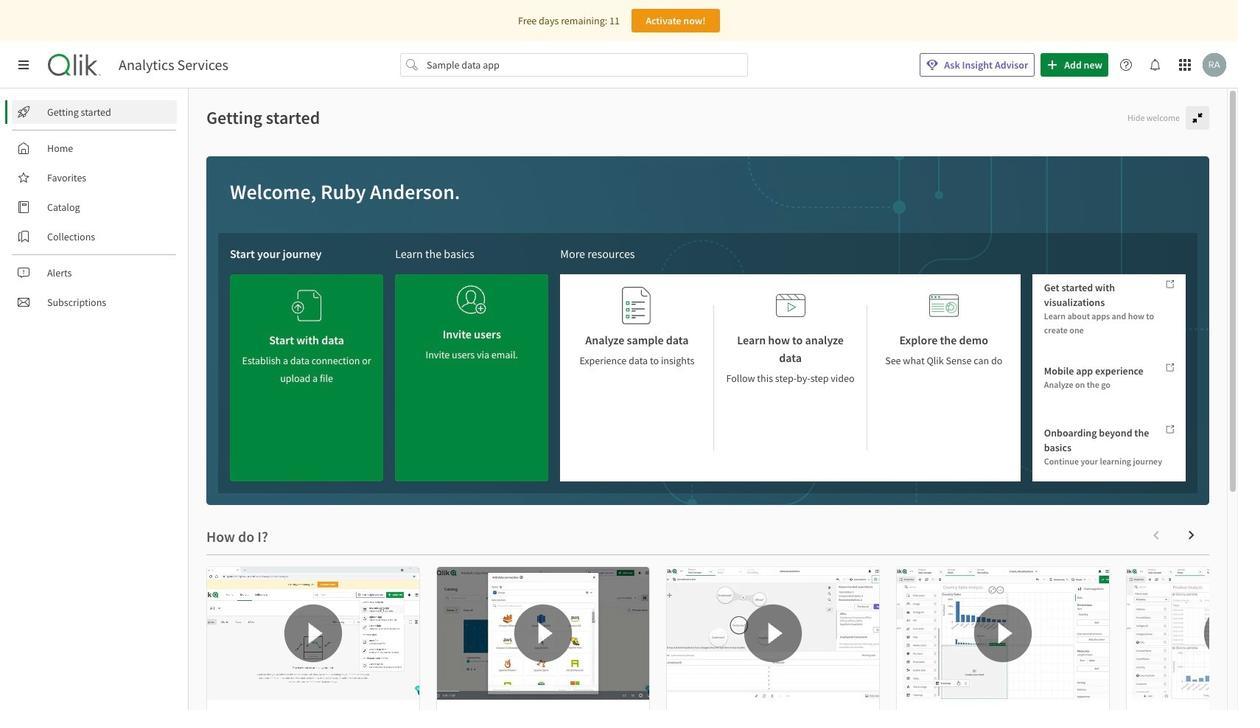 Task type: describe. For each thing, give the bounding box(es) containing it.
analyze sample data image
[[623, 286, 652, 325]]

learn how to analyze data image
[[776, 286, 806, 325]]

ruby anderson image
[[1203, 53, 1227, 77]]

analytics services element
[[119, 56, 228, 74]]

navigation pane element
[[0, 94, 188, 320]]

how do i use the chart suggestions toggle? image
[[1127, 567, 1239, 700]]

how do i create a visualization? image
[[897, 567, 1110, 700]]



Task type: vqa. For each thing, say whether or not it's contained in the screenshot.
remaining:
no



Task type: locate. For each thing, give the bounding box(es) containing it.
main content
[[189, 88, 1239, 710]]

how do i create an app? image
[[207, 567, 420, 700]]

hide welcome image
[[1192, 112, 1204, 124]]

how do i load data into an app? image
[[437, 567, 650, 700]]

Search for content text field
[[424, 53, 725, 77]]

how do i define data associations? image
[[667, 567, 880, 700]]

explore the demo image
[[930, 286, 959, 325]]

invite users image
[[457, 280, 487, 319]]

close sidebar menu image
[[18, 59, 29, 71]]



